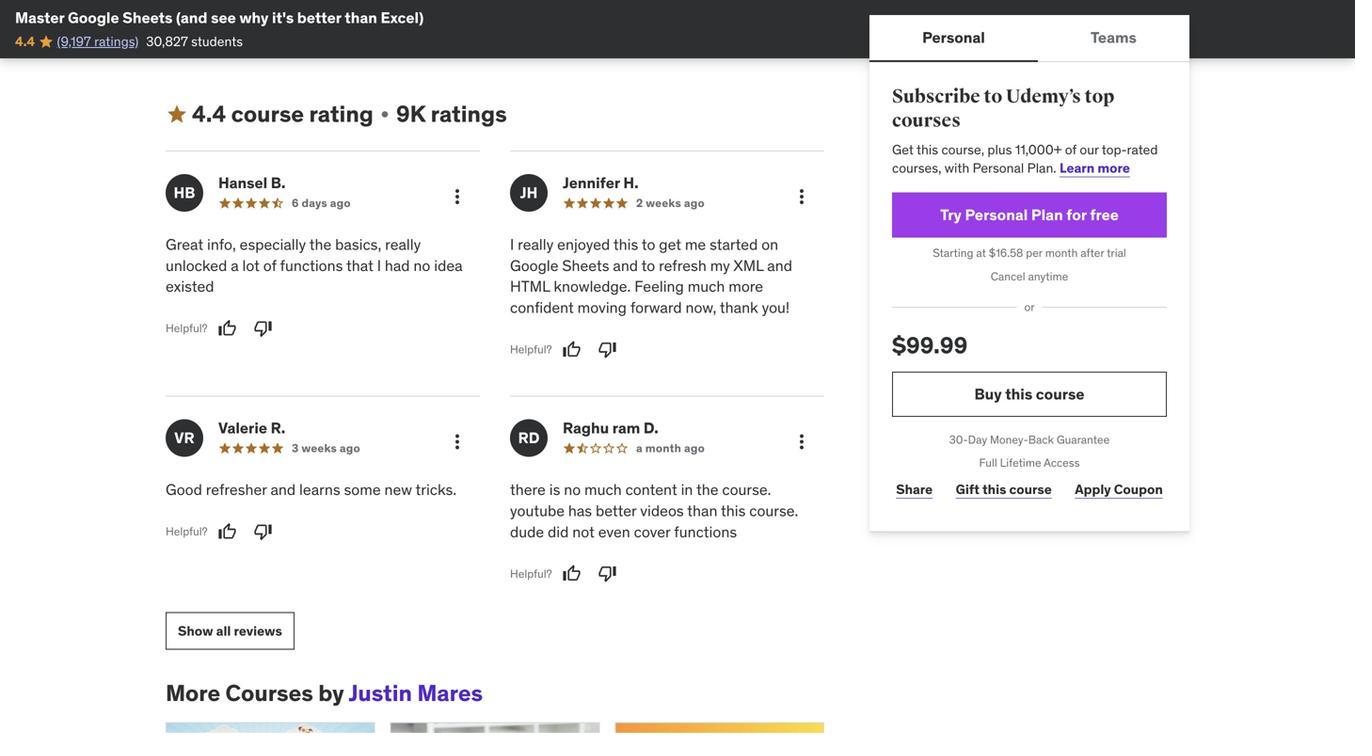 Task type: locate. For each thing, give the bounding box(es) containing it.
0 vertical spatial than
[[345, 8, 377, 27]]

0 horizontal spatial google
[[68, 8, 119, 27]]

this right enjoyed
[[614, 235, 638, 254]]

and up knowledge. at the top left
[[613, 256, 638, 275]]

google up (9,197 ratings)
[[68, 8, 119, 27]]

0 vertical spatial show
[[166, 35, 201, 52]]

1 vertical spatial personal
[[973, 159, 1024, 176]]

per
[[1026, 246, 1043, 260]]

days
[[302, 196, 327, 210]]

helpful? for i really enjoyed this to get me started on google sheets and to refresh my xml and html knowledge. feeling much more confident moving forward now, thank you!
[[510, 342, 552, 357]]

course,
[[942, 141, 985, 158]]

you!
[[762, 298, 790, 317]]

1 horizontal spatial i
[[377, 256, 381, 275]]

unlocked
[[166, 256, 227, 275]]

this right buy
[[1005, 384, 1033, 404]]

1 vertical spatial the
[[696, 480, 719, 499]]

for
[[1067, 205, 1087, 224]]

to up feeling
[[642, 256, 655, 275]]

this inside get this course, plus 11,000+ of our top-rated courses, with personal plan.
[[917, 141, 938, 158]]

the left the basics,
[[309, 235, 332, 254]]

30-day money-back guarantee full lifetime access
[[949, 432, 1110, 470]]

functions
[[280, 256, 343, 275], [674, 522, 737, 541]]

1 vertical spatial than
[[687, 501, 718, 520]]

than inside there is no much content in the course. youtube has better videos than this course. dude did not even cover functions
[[687, 501, 718, 520]]

additional actions for review by raghu ram d. image
[[791, 431, 813, 453]]

on inside i really enjoyed this to get me started on google sheets and to refresh my xml and html knowledge. feeling much more confident moving forward now, thank you!
[[762, 235, 779, 254]]

1 vertical spatial more
[[729, 277, 763, 296]]

1 vertical spatial on
[[762, 235, 779, 254]]

month
[[1045, 246, 1078, 260], [645, 441, 682, 456]]

full
[[979, 456, 997, 470]]

personal inside get this course, plus 11,000+ of our top-rated courses, with personal plan.
[[973, 159, 1024, 176]]

1 vertical spatial sheets
[[562, 256, 609, 275]]

the down "a month ago"
[[696, 480, 719, 499]]

helpful? left mark review by hansel b. as helpful icon
[[166, 321, 208, 336]]

h.
[[623, 173, 639, 192]]

try
[[940, 205, 962, 224]]

0 vertical spatial personal
[[922, 28, 985, 47]]

1 vertical spatial month
[[645, 441, 682, 456]]

1 horizontal spatial much
[[688, 277, 725, 296]]

0 horizontal spatial more
[[729, 277, 763, 296]]

to left get
[[642, 235, 655, 254]]

1 horizontal spatial than
[[687, 501, 718, 520]]

course up back
[[1036, 384, 1085, 404]]

i for i really enjoyed this to get me started on google sheets and to refresh my xml and html knowledge. feeling much more confident moving forward now, thank you!
[[510, 235, 514, 254]]

course up b.
[[231, 100, 304, 128]]

0 horizontal spatial the
[[309, 235, 332, 254]]

on right that's
[[516, 0, 531, 6]]

mares
[[417, 679, 483, 707]]

0 vertical spatial much
[[688, 277, 725, 296]]

great
[[166, 235, 203, 254]]

get
[[659, 235, 681, 254]]

1 horizontal spatial and
[[613, 256, 638, 275]]

of
[[1065, 141, 1077, 158], [263, 256, 276, 275]]

2 vertical spatial i
[[377, 256, 381, 275]]

learn more
[[1060, 159, 1130, 176]]

content
[[626, 480, 677, 499]]

a down ram in the bottom of the page
[[636, 441, 643, 456]]

this
[[917, 141, 938, 158], [614, 235, 638, 254], [1005, 384, 1033, 404], [983, 481, 1007, 498], [721, 501, 746, 520]]

0 horizontal spatial than
[[345, 8, 377, 27]]

1 horizontal spatial of
[[1065, 141, 1077, 158]]

a left lot
[[231, 256, 239, 275]]

helpful? left the mark review by valerie r. as helpful icon
[[166, 524, 208, 539]]

0 horizontal spatial functions
[[280, 256, 343, 275]]

no right is
[[564, 480, 581, 499]]

better down ecommerce
[[297, 8, 341, 27]]

really up html
[[518, 235, 554, 254]]

1 vertical spatial google
[[510, 256, 559, 275]]

this up courses,
[[917, 141, 938, 158]]

all
[[216, 622, 231, 639]]

than down company,
[[345, 8, 377, 27]]

free
[[1090, 205, 1119, 224]]

0 vertical spatial course
[[231, 100, 304, 128]]

1 horizontal spatial google
[[510, 256, 559, 275]]

no right had
[[414, 256, 430, 275]]

1 vertical spatial 4.4
[[192, 100, 226, 128]]

(9,197
[[57, 33, 91, 50]]

month up the anytime
[[1045, 246, 1078, 260]]

show less button
[[166, 25, 248, 63]]

i for i also founded an ecommerce company, kettle & fire, that's on a multi-million dollar run rate in just a few months.
[[166, 0, 169, 6]]

0 horizontal spatial on
[[516, 0, 531, 6]]

personal up subscribe
[[922, 28, 985, 47]]

day
[[968, 432, 987, 447]]

sheets down enjoyed
[[562, 256, 609, 275]]

coupon
[[1114, 481, 1163, 498]]

few
[[755, 0, 776, 6]]

0 vertical spatial the
[[309, 235, 332, 254]]

this inside i really enjoyed this to get me started on google sheets and to refresh my xml and html knowledge. feeling much more confident moving forward now, thank you!
[[614, 235, 638, 254]]

of left our
[[1065, 141, 1077, 158]]

google
[[68, 8, 119, 27], [510, 256, 559, 275]]

i left had
[[377, 256, 381, 275]]

0 vertical spatial no
[[414, 256, 430, 275]]

much up has
[[585, 480, 622, 499]]

apply
[[1075, 481, 1111, 498]]

weeks for jennifer h.
[[646, 196, 681, 210]]

functions down videos
[[674, 522, 737, 541]]

is
[[549, 480, 560, 499]]

weeks right 2
[[646, 196, 681, 210]]

sheets up 30,827
[[123, 8, 173, 27]]

course
[[231, 100, 304, 128], [1036, 384, 1085, 404], [1009, 481, 1052, 498]]

1 horizontal spatial on
[[762, 235, 779, 254]]

i inside i really enjoyed this to get me started on google sheets and to refresh my xml and html knowledge. feeling much more confident moving forward now, thank you!
[[510, 235, 514, 254]]

of inside get this course, plus 11,000+ of our top-rated courses, with personal plan.
[[1065, 141, 1077, 158]]

really inside great info, especially the basics, really unlocked a lot of functions that i had no idea existed
[[385, 235, 421, 254]]

in left just
[[706, 0, 717, 6]]

plan.
[[1027, 159, 1057, 176]]

i left also
[[166, 0, 169, 6]]

hb
[[174, 183, 195, 202]]

0 vertical spatial of
[[1065, 141, 1077, 158]]

(and
[[176, 8, 208, 27]]

and left learns
[[271, 480, 296, 499]]

4.4 right medium icon
[[192, 100, 226, 128]]

of right lot
[[263, 256, 276, 275]]

dude
[[510, 522, 544, 541]]

1 vertical spatial no
[[564, 480, 581, 499]]

1 vertical spatial functions
[[674, 522, 737, 541]]

1 vertical spatial i
[[510, 235, 514, 254]]

1 horizontal spatial 4.4
[[192, 100, 226, 128]]

in up videos
[[681, 480, 693, 499]]

a left multi-
[[534, 0, 541, 6]]

mark review by raghu ram d. as unhelpful image
[[598, 564, 617, 583]]

0 horizontal spatial in
[[681, 480, 693, 499]]

not
[[573, 522, 595, 541]]

google inside i really enjoyed this to get me started on google sheets and to refresh my xml and html knowledge. feeling much more confident moving forward now, thank you!
[[510, 256, 559, 275]]

0 vertical spatial in
[[706, 0, 717, 6]]

0 vertical spatial google
[[68, 8, 119, 27]]

starting at $16.58 per month after trial cancel anytime
[[933, 246, 1126, 284]]

functions down especially
[[280, 256, 343, 275]]

anytime
[[1028, 269, 1069, 284]]

forward
[[630, 298, 682, 317]]

much inside i really enjoyed this to get me started on google sheets and to refresh my xml and html knowledge. feeling much more confident moving forward now, thank you!
[[688, 277, 725, 296]]

mark review by hansel b. as unhelpful image
[[254, 319, 273, 338]]

master google sheets (and see why it's better than excel)
[[15, 8, 424, 27]]

rate
[[679, 0, 703, 6]]

0 horizontal spatial i
[[166, 0, 169, 6]]

knowledge.
[[554, 277, 631, 296]]

plus
[[988, 141, 1012, 158]]

to left udemy's
[[984, 85, 1003, 108]]

1 vertical spatial weeks
[[301, 441, 337, 456]]

4.4 down master
[[15, 33, 35, 50]]

enjoyed
[[557, 235, 610, 254]]

0 vertical spatial functions
[[280, 256, 343, 275]]

course down lifetime
[[1009, 481, 1052, 498]]

much
[[688, 277, 725, 296], [585, 480, 622, 499]]

helpful? for good refresher and learns some new tricks.
[[166, 524, 208, 539]]

back
[[1029, 432, 1054, 447]]

show down (and
[[166, 35, 201, 52]]

mark review by raghu ram d. as helpful image
[[562, 564, 581, 583]]

the inside great info, especially the basics, really unlocked a lot of functions that i had no idea existed
[[309, 235, 332, 254]]

0 vertical spatial on
[[516, 0, 531, 6]]

i inside i also founded an ecommerce company, kettle & fire, that's on a multi-million dollar run rate in just a few months.
[[166, 0, 169, 6]]

additional actions for review by hansel b. image
[[446, 185, 469, 208]]

2 really from the left
[[518, 235, 554, 254]]

even
[[598, 522, 630, 541]]

0 vertical spatial course.
[[722, 480, 771, 499]]

1 really from the left
[[385, 235, 421, 254]]

more down xml
[[729, 277, 763, 296]]

on up xml
[[762, 235, 779, 254]]

really up had
[[385, 235, 421, 254]]

0 vertical spatial i
[[166, 0, 169, 6]]

jennifer
[[563, 173, 620, 192]]

mark review by valerie r. as helpful image
[[218, 522, 237, 541]]

1 horizontal spatial really
[[518, 235, 554, 254]]

1 vertical spatial better
[[596, 501, 637, 520]]

cover
[[634, 522, 671, 541]]

helpful? for great info, especially the basics, really unlocked a lot of functions that i had no idea existed
[[166, 321, 208, 336]]

tab list
[[870, 15, 1190, 62]]

to inside subscribe to udemy's top courses
[[984, 85, 1003, 108]]

1 vertical spatial in
[[681, 480, 693, 499]]

helpful? left mark review by jennifer h. as helpful image
[[510, 342, 552, 357]]

0 horizontal spatial weeks
[[301, 441, 337, 456]]

0 vertical spatial more
[[1098, 159, 1130, 176]]

1 vertical spatial show
[[178, 622, 213, 639]]

no inside great info, especially the basics, really unlocked a lot of functions that i had no idea existed
[[414, 256, 430, 275]]

1 horizontal spatial functions
[[674, 522, 737, 541]]

and right xml
[[767, 256, 793, 275]]

there is no much content in the course. youtube has better videos than this course. dude did not even cover functions
[[510, 480, 798, 541]]

1 vertical spatial course
[[1036, 384, 1085, 404]]

0 horizontal spatial no
[[414, 256, 430, 275]]

weeks right 3 at the bottom left
[[301, 441, 337, 456]]

on inside i also founded an ecommerce company, kettle & fire, that's on a multi-million dollar run rate in just a few months.
[[516, 0, 531, 6]]

cancel
[[991, 269, 1026, 284]]

an
[[252, 0, 266, 6]]

1 horizontal spatial more
[[1098, 159, 1130, 176]]

better up the even
[[596, 501, 637, 520]]

0 horizontal spatial of
[[263, 256, 276, 275]]

personal down plus
[[973, 159, 1024, 176]]

teams
[[1091, 28, 1137, 47]]

less
[[204, 35, 229, 52]]

1 horizontal spatial in
[[706, 0, 717, 6]]

0 vertical spatial month
[[1045, 246, 1078, 260]]

months.
[[166, 8, 213, 24]]

2 vertical spatial to
[[642, 256, 655, 275]]

refresh
[[659, 256, 707, 275]]

better inside there is no much content in the course. youtube has better videos than this course. dude did not even cover functions
[[596, 501, 637, 520]]

money-
[[990, 432, 1029, 447]]

0 vertical spatial sheets
[[123, 8, 173, 27]]

more down top-
[[1098, 159, 1130, 176]]

0 horizontal spatial really
[[385, 235, 421, 254]]

1 vertical spatial of
[[263, 256, 276, 275]]

0 vertical spatial to
[[984, 85, 1003, 108]]

i up html
[[510, 235, 514, 254]]

started
[[710, 235, 758, 254]]

share
[[896, 481, 933, 498]]

1 horizontal spatial weeks
[[646, 196, 681, 210]]

1 horizontal spatial the
[[696, 480, 719, 499]]

2 vertical spatial course
[[1009, 481, 1052, 498]]

courses,
[[892, 159, 942, 176]]

really
[[385, 235, 421, 254], [518, 235, 554, 254]]

0 vertical spatial 4.4
[[15, 33, 35, 50]]

ago for some
[[340, 441, 360, 456]]

show for show all reviews
[[178, 622, 213, 639]]

me
[[685, 235, 706, 254]]

a left few
[[745, 0, 752, 6]]

0 vertical spatial better
[[297, 8, 341, 27]]

show
[[166, 35, 201, 52], [178, 622, 213, 639]]

much up the now,
[[688, 277, 725, 296]]

0 horizontal spatial sheets
[[123, 8, 173, 27]]

show left all
[[178, 622, 213, 639]]

1 vertical spatial much
[[585, 480, 622, 499]]

there
[[510, 480, 546, 499]]

mark review by hansel b. as helpful image
[[218, 319, 237, 338]]

master
[[15, 8, 64, 27]]

9k ratings
[[396, 100, 507, 128]]

ago
[[330, 196, 351, 210], [684, 196, 705, 210], [340, 441, 360, 456], [684, 441, 705, 456]]

top
[[1085, 85, 1115, 108]]

1 horizontal spatial sheets
[[562, 256, 609, 275]]

1 horizontal spatial no
[[564, 480, 581, 499]]

0 vertical spatial weeks
[[646, 196, 681, 210]]

fire,
[[451, 0, 477, 6]]

get
[[892, 141, 914, 158]]

than right videos
[[687, 501, 718, 520]]

my
[[710, 256, 730, 275]]

personal up $16.58
[[965, 205, 1028, 224]]

personal button
[[870, 15, 1038, 60]]

1 horizontal spatial better
[[596, 501, 637, 520]]

0 horizontal spatial much
[[585, 480, 622, 499]]

google up html
[[510, 256, 559, 275]]

1 horizontal spatial month
[[1045, 246, 1078, 260]]

2 weeks ago
[[636, 196, 705, 210]]

html
[[510, 277, 550, 296]]

this right videos
[[721, 501, 746, 520]]

helpful? left the mark review by raghu ram d. as helpful icon
[[510, 566, 552, 581]]

by
[[318, 679, 344, 707]]

functions inside there is no much content in the course. youtube has better videos than this course. dude did not even cover functions
[[674, 522, 737, 541]]

had
[[385, 256, 410, 275]]

really inside i really enjoyed this to get me started on google sheets and to refresh my xml and html knowledge. feeling much more confident moving forward now, thank you!
[[518, 235, 554, 254]]

0 horizontal spatial 4.4
[[15, 33, 35, 50]]

2 horizontal spatial i
[[510, 235, 514, 254]]

much inside there is no much content in the course. youtube has better videos than this course. dude did not even cover functions
[[585, 480, 622, 499]]

month down d.
[[645, 441, 682, 456]]



Task type: describe. For each thing, give the bounding box(es) containing it.
justin
[[349, 679, 412, 707]]

30,827
[[146, 33, 188, 50]]

gift this course
[[956, 481, 1052, 498]]

show all reviews
[[178, 622, 282, 639]]

3 weeks ago
[[292, 441, 360, 456]]

subscribe
[[892, 85, 980, 108]]

personal inside button
[[922, 28, 985, 47]]

starting
[[933, 246, 974, 260]]

tricks.
[[416, 480, 457, 499]]

this right gift at the right bottom of page
[[983, 481, 1007, 498]]

company,
[[342, 0, 398, 6]]

ago for basics,
[[330, 196, 351, 210]]

buy
[[975, 384, 1002, 404]]

6
[[292, 196, 299, 210]]

info,
[[207, 235, 236, 254]]

at
[[976, 246, 986, 260]]

2
[[636, 196, 643, 210]]

our
[[1080, 141, 1099, 158]]

videos
[[640, 501, 684, 520]]

also
[[172, 0, 196, 6]]

buy this course button
[[892, 372, 1167, 417]]

some
[[344, 480, 381, 499]]

sheets inside i really enjoyed this to get me started on google sheets and to refresh my xml and html knowledge. feeling much more confident moving forward now, thank you!
[[562, 256, 609, 275]]

students
[[191, 33, 243, 50]]

1 vertical spatial to
[[642, 235, 655, 254]]

founded
[[199, 0, 248, 6]]

hansel b.
[[218, 173, 286, 192]]

try personal plan for free
[[940, 205, 1119, 224]]

ecommerce
[[269, 0, 339, 6]]

excel)
[[381, 8, 424, 27]]

show for show less
[[166, 35, 201, 52]]

share button
[[892, 471, 937, 509]]

4.4 for 4.4 course rating
[[192, 100, 226, 128]]

xsmall image
[[233, 37, 248, 52]]

0 horizontal spatial month
[[645, 441, 682, 456]]

this inside $99.99 buy this course
[[1005, 384, 1033, 404]]

helpful? for there is no much content in the course. youtube has better videos than this course. dude did not even cover functions
[[510, 566, 552, 581]]

show less
[[166, 35, 229, 52]]

month inside "starting at $16.58 per month after trial cancel anytime"
[[1045, 246, 1078, 260]]

mark review by jennifer h. as helpful image
[[562, 340, 581, 359]]

medium image
[[166, 103, 188, 126]]

valerie r.
[[218, 418, 285, 438]]

more courses by justin mares
[[166, 679, 483, 707]]

it's
[[272, 8, 294, 27]]

trial
[[1107, 246, 1126, 260]]

jh
[[520, 183, 538, 202]]

rated
[[1127, 141, 1158, 158]]

teams button
[[1038, 15, 1190, 60]]

or
[[1025, 300, 1035, 314]]

udemy's
[[1006, 85, 1081, 108]]

the inside there is no much content in the course. youtube has better videos than this course. dude did not even cover functions
[[696, 480, 719, 499]]

2 horizontal spatial and
[[767, 256, 793, 275]]

ago for content
[[684, 441, 705, 456]]

additional actions for review by jennifer h. image
[[791, 185, 813, 208]]

rd
[[518, 428, 540, 447]]

3
[[292, 441, 299, 456]]

multi-
[[544, 0, 579, 6]]

$99.99
[[892, 331, 968, 359]]

tab list containing personal
[[870, 15, 1190, 62]]

raghu ram d.
[[563, 418, 659, 438]]

1 vertical spatial course.
[[749, 501, 798, 520]]

lot
[[242, 256, 260, 275]]

great info, especially the basics, really unlocked a lot of functions that i had no idea existed
[[166, 235, 463, 296]]

refresher
[[206, 480, 267, 499]]

6 days ago
[[292, 196, 351, 210]]

top-
[[1102, 141, 1127, 158]]

new
[[384, 480, 412, 499]]

confident
[[510, 298, 574, 317]]

youtube
[[510, 501, 565, 520]]

more inside i really enjoyed this to get me started on google sheets and to refresh my xml and html knowledge. feeling much more confident moving forward now, thank you!
[[729, 277, 763, 296]]

courses
[[225, 679, 313, 707]]

a month ago
[[636, 441, 705, 456]]

good
[[166, 480, 202, 499]]

r.
[[271, 418, 285, 438]]

apply coupon button
[[1071, 471, 1167, 509]]

courses
[[892, 109, 961, 132]]

in inside there is no much content in the course. youtube has better videos than this course. dude did not even cover functions
[[681, 480, 693, 499]]

9k
[[396, 100, 426, 128]]

no inside there is no much content in the course. youtube has better videos than this course. dude did not even cover functions
[[564, 480, 581, 499]]

mark review by valerie r. as unhelpful image
[[254, 522, 273, 541]]

a inside great info, especially the basics, really unlocked a lot of functions that i had no idea existed
[[231, 256, 239, 275]]

this inside there is no much content in the course. youtube has better videos than this course. dude did not even cover functions
[[721, 501, 746, 520]]

in inside i also founded an ecommerce company, kettle & fire, that's on a multi-million dollar run rate in just a few months.
[[706, 0, 717, 6]]

additional actions for review by valerie r. image
[[446, 431, 469, 453]]

0 horizontal spatial better
[[297, 8, 341, 27]]

reviews
[[234, 622, 282, 639]]

lifetime
[[1000, 456, 1042, 470]]

4.4 for 4.4
[[15, 33, 35, 50]]

$99.99 buy this course
[[892, 331, 1085, 404]]

mark review by jennifer h. as unhelpful image
[[598, 340, 617, 359]]

11,000+
[[1015, 141, 1062, 158]]

d.
[[644, 418, 659, 438]]

try personal plan for free link
[[892, 192, 1167, 238]]

i inside great info, especially the basics, really unlocked a lot of functions that i had no idea existed
[[377, 256, 381, 275]]

weeks for valerie r.
[[301, 441, 337, 456]]

did
[[548, 522, 569, 541]]

gift this course link
[[952, 471, 1056, 509]]

course inside $99.99 buy this course
[[1036, 384, 1085, 404]]

xsmall image
[[377, 107, 392, 122]]

functions inside great info, especially the basics, really unlocked a lot of functions that i had no idea existed
[[280, 256, 343, 275]]

2 vertical spatial personal
[[965, 205, 1028, 224]]

0 horizontal spatial and
[[271, 480, 296, 499]]

i also founded an ecommerce company, kettle & fire, that's on a multi-million dollar run rate in just a few months.
[[166, 0, 776, 24]]

subscribe to udemy's top courses
[[892, 85, 1115, 132]]

learn more link
[[1060, 159, 1130, 176]]

has
[[568, 501, 592, 520]]

show all reviews button
[[166, 612, 294, 650]]

ago for to
[[684, 196, 705, 210]]

run
[[657, 0, 676, 6]]

with
[[945, 159, 970, 176]]

moving
[[578, 298, 627, 317]]

learn
[[1060, 159, 1095, 176]]

of inside great info, especially the basics, really unlocked a lot of functions that i had no idea existed
[[263, 256, 276, 275]]

ram
[[613, 418, 640, 438]]

valerie
[[218, 418, 267, 438]]



Task type: vqa. For each thing, say whether or not it's contained in the screenshot.
Analytics in the bottom of the page
no



